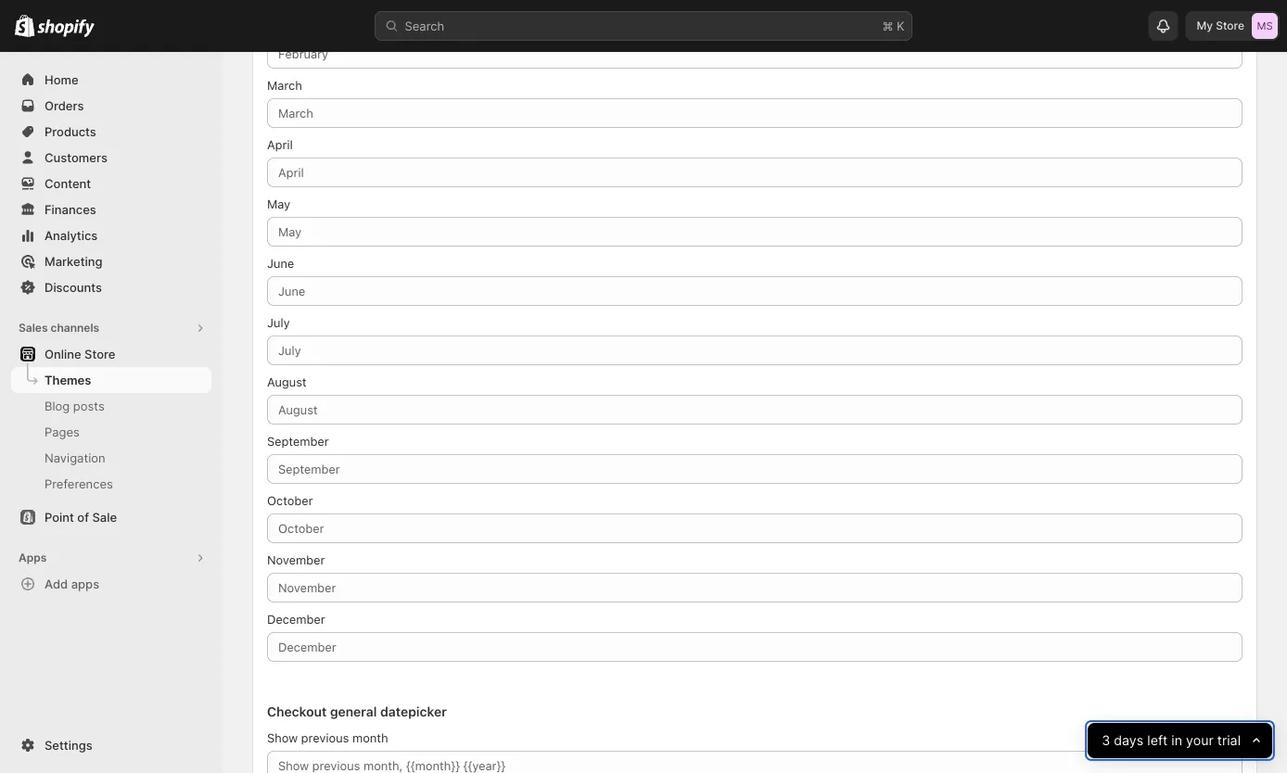 Task type: locate. For each thing, give the bounding box(es) containing it.
point of sale button
[[0, 504, 223, 530]]

content link
[[11, 171, 211, 197]]

1 horizontal spatial shopify image
[[37, 19, 95, 38]]

discounts link
[[11, 274, 211, 300]]

sales
[[19, 321, 48, 335]]

store down sales channels 'button'
[[84, 347, 115, 361]]

store right 'my'
[[1216, 19, 1244, 32]]

store for my store
[[1216, 19, 1244, 32]]

store for online store
[[84, 347, 115, 361]]

finances
[[45, 202, 96, 217]]

in
[[1171, 733, 1182, 749]]

store
[[1216, 19, 1244, 32], [84, 347, 115, 361]]

online store
[[45, 347, 115, 361]]

customers
[[45, 150, 108, 165]]

blog posts link
[[11, 393, 211, 419]]

sales channels button
[[11, 315, 211, 341]]

products
[[45, 124, 96, 139]]

orders link
[[11, 93, 211, 119]]

navigation link
[[11, 445, 211, 471]]

point
[[45, 510, 74, 524]]

3 days left in your trial
[[1102, 733, 1240, 749]]

shopify image
[[15, 14, 35, 37], [37, 19, 95, 38]]

themes link
[[11, 367, 211, 393]]

pages
[[45, 425, 80, 439]]

finances link
[[11, 197, 211, 223]]

marketing link
[[11, 249, 211, 274]]

point of sale link
[[11, 504, 211, 530]]

1 vertical spatial store
[[84, 347, 115, 361]]

0 vertical spatial store
[[1216, 19, 1244, 32]]

1 horizontal spatial store
[[1216, 19, 1244, 32]]

k
[[897, 19, 905, 33]]

sale
[[92, 510, 117, 524]]

trial
[[1217, 733, 1240, 749]]

0 horizontal spatial store
[[84, 347, 115, 361]]

analytics
[[45, 228, 98, 242]]

customers link
[[11, 145, 211, 171]]

home
[[45, 72, 78, 87]]



Task type: describe. For each thing, give the bounding box(es) containing it.
online
[[45, 347, 81, 361]]

orders
[[45, 98, 84, 113]]

online store link
[[11, 341, 211, 367]]

my store image
[[1252, 13, 1278, 39]]

settings
[[45, 738, 92, 752]]

marketing
[[45, 254, 102, 268]]

my store
[[1197, 19, 1244, 32]]

blog
[[45, 399, 70, 413]]

days
[[1114, 733, 1143, 749]]

point of sale
[[45, 510, 117, 524]]

3 days left in your trial button
[[1087, 723, 1272, 758]]

add
[[45, 577, 68, 591]]

⌘
[[882, 19, 893, 33]]

apps button
[[11, 545, 211, 571]]

add apps button
[[11, 571, 211, 597]]

of
[[77, 510, 89, 524]]

add apps
[[45, 577, 99, 591]]

pages link
[[11, 419, 211, 445]]

3
[[1102, 733, 1110, 749]]

analytics link
[[11, 223, 211, 249]]

left
[[1147, 733, 1167, 749]]

discounts
[[45, 280, 102, 294]]

preferences link
[[11, 471, 211, 497]]

settings link
[[11, 733, 211, 758]]

0 horizontal spatial shopify image
[[15, 14, 35, 37]]

my
[[1197, 19, 1213, 32]]

your
[[1186, 733, 1213, 749]]

posts
[[73, 399, 105, 413]]

⌘ k
[[882, 19, 905, 33]]

preferences
[[45, 477, 113, 491]]

apps
[[19, 551, 47, 565]]

search
[[405, 19, 444, 33]]

products link
[[11, 119, 211, 145]]

themes
[[45, 373, 91, 387]]

blog posts
[[45, 399, 105, 413]]

navigation
[[45, 451, 105, 465]]

channels
[[51, 321, 99, 335]]

home link
[[11, 67, 211, 93]]

apps
[[71, 577, 99, 591]]

sales channels
[[19, 321, 99, 335]]

content
[[45, 176, 91, 191]]



Task type: vqa. For each thing, say whether or not it's contained in the screenshot.
YYYY-MM-DD text box
no



